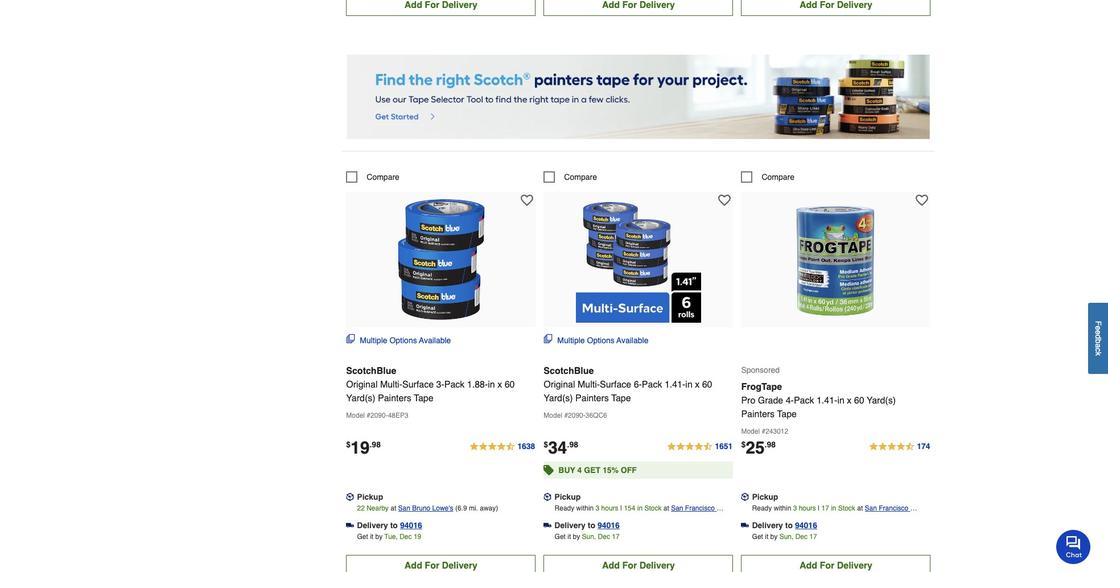 Task type: locate. For each thing, give the bounding box(es) containing it.
original inside scotchblue original multi-surface 6-pack 1.41-in x 60 yard(s) painters tape
[[544, 380, 575, 390]]

1 horizontal spatial multiple options available link
[[544, 334, 649, 346]]

2 get it by sun, dec 17 from the left
[[752, 533, 817, 541]]

surface left 3- at the bottom
[[402, 380, 434, 390]]

add
[[405, 561, 422, 571], [602, 561, 620, 571], [800, 561, 817, 571]]

2090- up $ 19 .98
[[371, 411, 388, 419]]

multiple options available for scotchblue original multi-surface 6-pack 1.41-in x 60 yard(s) painters tape 'image'
[[557, 336, 649, 345]]

compare
[[367, 172, 400, 181], [564, 172, 597, 181], [762, 172, 795, 181]]

x inside frogtape pro grade 4-pack 1.41-in x 60 yard(s) painters tape
[[847, 396, 852, 406]]

3 truck filled image from the left
[[741, 521, 749, 529]]

1 sun, from the left
[[582, 533, 596, 541]]

original up 'model # 2090-48ep3'
[[346, 380, 378, 390]]

.98 down model # 243012 on the bottom of page
[[765, 440, 776, 449]]

0 horizontal spatial sun,
[[582, 533, 596, 541]]

5014760957 element
[[741, 171, 795, 183]]

1.41- inside scotchblue original multi-surface 6-pack 1.41-in x 60 yard(s) painters tape
[[665, 380, 686, 390]]

pro
[[741, 396, 756, 406]]

san inside ready within 3 hours | 154 in stock at san francisco lowe's
[[671, 504, 683, 512]]

get it by sun, dec 17
[[555, 533, 620, 541], [752, 533, 817, 541]]

2 at from the left
[[664, 504, 669, 512]]

0 horizontal spatial pickup image
[[346, 493, 354, 501]]

francisco inside ready within 3 hours | 154 in stock at san francisco lowe's
[[685, 504, 715, 512]]

sun, down ready within 3 hours | 154 in stock at san francisco lowe's
[[582, 533, 596, 541]]

add for delivery button down ready within 3 hours | 154 in stock at san francisco lowe's
[[544, 555, 733, 572]]

compare inside 5004908949 element
[[564, 172, 597, 181]]

model up actual price $19.98 element
[[346, 411, 365, 419]]

1 horizontal spatial compare
[[564, 172, 597, 181]]

actual price $25.98 element
[[741, 438, 776, 458]]

1 horizontal spatial scotchblue
[[544, 366, 594, 376]]

0 horizontal spatial painters
[[378, 393, 411, 403]]

available up scotchblue original multi-surface 3-pack 1.88-in x 60 yard(s) painters tape
[[419, 336, 451, 345]]

e up d
[[1094, 326, 1103, 330]]

.98 down 'model # 2090-48ep3'
[[370, 440, 381, 449]]

2 horizontal spatial .98
[[765, 440, 776, 449]]

available up scotchblue original multi-surface 6-pack 1.41-in x 60 yard(s) painters tape
[[617, 336, 649, 345]]

f e e d b a c k
[[1094, 321, 1103, 356]]

yard(s) up model # 2090-36qc6
[[544, 393, 573, 403]]

1 horizontal spatial painters
[[576, 393, 609, 403]]

0 horizontal spatial options
[[390, 336, 417, 345]]

model
[[346, 411, 365, 419], [544, 411, 562, 419], [741, 427, 760, 435]]

it
[[370, 533, 374, 541], [568, 533, 571, 541], [765, 533, 769, 541]]

1 options from the left
[[390, 336, 417, 345]]

1651 button
[[667, 440, 733, 454]]

2 horizontal spatial #
[[762, 427, 766, 435]]

4-
[[786, 396, 794, 406]]

1 horizontal spatial available
[[617, 336, 649, 345]]

3 for 17
[[793, 504, 797, 512]]

3 at from the left
[[857, 504, 863, 512]]

1 .98 from the left
[[370, 440, 381, 449]]

22
[[357, 504, 365, 512]]

delivery to 94016 for ready within 3 hours | 154 in stock at san francisco lowe's
[[555, 521, 620, 530]]

for
[[425, 561, 440, 571], [622, 561, 637, 571], [820, 561, 835, 571]]

2 pickup from the left
[[555, 492, 581, 501]]

pickup image down tag filled icon
[[544, 493, 552, 501]]

3 add for delivery from the left
[[800, 561, 873, 571]]

2 stock from the left
[[838, 504, 855, 512]]

tape inside scotchblue original multi-surface 6-pack 1.41-in x 60 yard(s) painters tape
[[611, 393, 631, 403]]

delivery to 94016 for ready within 3 hours | 17 in stock at san francisco lowe's
[[752, 521, 817, 530]]

frogtape pro grade 4-pack 1.41-in x 60 yard(s) painters tape
[[741, 382, 896, 419]]

add for 1st add for delivery "button" from left
[[405, 561, 422, 571]]

22 nearby at san bruno lowe's (6.9 mi. away)
[[357, 504, 498, 512]]

0 horizontal spatial .98
[[370, 440, 381, 449]]

x
[[498, 380, 502, 390], [695, 380, 700, 390], [847, 396, 852, 406]]

model for original multi-surface 6-pack 1.41-in x 60 yard(s) painters tape
[[544, 411, 562, 419]]

x inside scotchblue original multi-surface 3-pack 1.88-in x 60 yard(s) painters tape
[[498, 380, 502, 390]]

compare for 5014760957 element
[[762, 172, 795, 181]]

2 multi- from the left
[[578, 380, 600, 390]]

0 horizontal spatial 1.41-
[[665, 380, 686, 390]]

k
[[1094, 352, 1103, 356]]

4.5 stars image for 19
[[469, 440, 536, 454]]

d
[[1094, 335, 1103, 339]]

2 horizontal spatial san
[[865, 504, 877, 512]]

francisco for ready within 3 hours | 17 in stock at san francisco lowe's
[[879, 504, 909, 512]]

original inside scotchblue original multi-surface 3-pack 1.88-in x 60 yard(s) painters tape
[[346, 380, 378, 390]]

scotchblue up model # 2090-36qc6
[[544, 366, 594, 376]]

1 horizontal spatial 94016 button
[[598, 520, 620, 531]]

# left 36qc6
[[564, 411, 568, 419]]

pickup image
[[741, 493, 749, 501]]

painters up 48ep3
[[378, 393, 411, 403]]

94016 for ready within 3 hours | 17 in stock at san francisco lowe's
[[795, 521, 817, 530]]

2 horizontal spatial for
[[820, 561, 835, 571]]

1 horizontal spatial tape
[[611, 393, 631, 403]]

19
[[351, 438, 370, 458], [414, 533, 421, 541]]

2 san francisco lowe's button from the left
[[865, 503, 931, 524]]

0 horizontal spatial san
[[398, 504, 410, 512]]

by
[[375, 533, 383, 541], [573, 533, 580, 541], [771, 533, 778, 541]]

17 for ready within 3 hours | 154 in stock at san francisco lowe's
[[612, 533, 620, 541]]

1.41- right 6-
[[665, 380, 686, 390]]

pickup up nearby
[[357, 492, 383, 501]]

1 horizontal spatial multiple
[[557, 336, 585, 345]]

1 horizontal spatial 4.5 stars image
[[667, 440, 733, 454]]

0 horizontal spatial 94016 button
[[400, 520, 422, 531]]

stock for 17
[[838, 504, 855, 512]]

0 vertical spatial 1.41-
[[665, 380, 686, 390]]

painters up 36qc6
[[576, 393, 609, 403]]

hours inside ready within 3 hours | 17 in stock at san francisco lowe's
[[799, 504, 816, 512]]

in inside frogtape pro grade 4-pack 1.41-in x 60 yard(s) painters tape
[[838, 396, 845, 406]]

add for delivery button
[[346, 555, 536, 572], [544, 555, 733, 572], [741, 555, 931, 572]]

.98 inside $ 34 .98
[[567, 440, 578, 449]]

2 horizontal spatial delivery to 94016
[[752, 521, 817, 530]]

.98 inside $ 25 .98
[[765, 440, 776, 449]]

model # 243012
[[741, 427, 788, 435]]

3 delivery to 94016 from the left
[[752, 521, 817, 530]]

pickup image
[[346, 493, 354, 501], [544, 493, 552, 501]]

san francisco lowe's button
[[671, 503, 733, 524], [865, 503, 931, 524]]

0 horizontal spatial multiple options available
[[360, 336, 451, 345]]

3 compare from the left
[[762, 172, 795, 181]]

within inside ready within 3 hours | 17 in stock at san francisco lowe's
[[774, 504, 791, 512]]

1 horizontal spatial yard(s)
[[544, 393, 573, 403]]

away)
[[480, 504, 498, 512]]

get it by sun, dec 17 down ready within 3 hours | 154 in stock at san francisco lowe's
[[555, 533, 620, 541]]

within for ready within 3 hours | 154 in stock at san francisco lowe's
[[576, 504, 594, 512]]

1 original from the left
[[346, 380, 378, 390]]

2 4.5 stars image from the left
[[667, 440, 733, 454]]

2 add from the left
[[602, 561, 620, 571]]

0 horizontal spatial available
[[419, 336, 451, 345]]

get
[[357, 533, 368, 541], [555, 533, 566, 541], [752, 533, 763, 541]]

2 horizontal spatial 94016 button
[[795, 520, 817, 531]]

0 vertical spatial 19
[[351, 438, 370, 458]]

1 get it by sun, dec 17 from the left
[[555, 533, 620, 541]]

2 horizontal spatial tape
[[777, 409, 797, 419]]

delivery to 94016
[[357, 521, 422, 530], [555, 521, 620, 530], [752, 521, 817, 530]]

#
[[367, 411, 371, 419], [564, 411, 568, 419], [762, 427, 766, 435]]

x for 1.41-
[[695, 380, 700, 390]]

1 available from the left
[[419, 336, 451, 345]]

a
[[1094, 344, 1103, 348]]

$ right 1638
[[544, 440, 548, 449]]

within
[[576, 504, 594, 512], [774, 504, 791, 512]]

1 horizontal spatial 94016
[[598, 521, 620, 530]]

3 get from the left
[[752, 533, 763, 541]]

0 horizontal spatial yard(s)
[[346, 393, 375, 403]]

1 horizontal spatial 3
[[793, 504, 797, 512]]

scotchblue up 'model # 2090-48ep3'
[[346, 366, 396, 376]]

0 horizontal spatial hours
[[601, 504, 619, 512]]

nearby
[[367, 504, 389, 512]]

in
[[488, 380, 495, 390], [686, 380, 693, 390], [838, 396, 845, 406], [637, 504, 643, 512], [831, 504, 837, 512]]

stock inside ready within 3 hours | 154 in stock at san francisco lowe's
[[645, 504, 662, 512]]

5004908949 element
[[544, 171, 597, 183]]

ready for ready within 3 hours | 17 in stock at san francisco lowe's
[[752, 504, 772, 512]]

48ep3
[[388, 411, 409, 419]]

1 horizontal spatial add for delivery button
[[544, 555, 733, 572]]

1 horizontal spatial x
[[695, 380, 700, 390]]

3 to from the left
[[785, 521, 793, 530]]

options
[[390, 336, 417, 345], [587, 336, 615, 345]]

1 horizontal spatial 17
[[810, 533, 817, 541]]

3 add from the left
[[800, 561, 817, 571]]

0 horizontal spatial truck filled image
[[346, 521, 354, 529]]

1 horizontal spatial it
[[568, 533, 571, 541]]

1 horizontal spatial san
[[671, 504, 683, 512]]

lowe's inside ready within 3 hours | 154 in stock at san francisco lowe's
[[671, 516, 692, 524]]

0 horizontal spatial add
[[405, 561, 422, 571]]

2 surface from the left
[[600, 380, 631, 390]]

c
[[1094, 348, 1103, 352]]

19 down 'model # 2090-48ep3'
[[351, 438, 370, 458]]

2 horizontal spatial add for delivery button
[[741, 555, 931, 572]]

3 dec from the left
[[796, 533, 808, 541]]

truck filled image for ready within 3 hours | 17 in stock at san francisco lowe's
[[741, 521, 749, 529]]

.98 for 25
[[765, 440, 776, 449]]

0 horizontal spatial add for delivery button
[[346, 555, 536, 572]]

multiple options available link up scotchblue original multi-surface 6-pack 1.41-in x 60 yard(s) painters tape
[[544, 334, 649, 346]]

60 for original multi-surface 6-pack 1.41-in x 60 yard(s) painters tape
[[702, 380, 712, 390]]

$ inside $ 34 .98
[[544, 440, 548, 449]]

multi-
[[380, 380, 402, 390], [578, 380, 600, 390]]

compare inside 5014760957 element
[[762, 172, 795, 181]]

1.41-
[[665, 380, 686, 390], [817, 396, 838, 406]]

multi- inside scotchblue original multi-surface 3-pack 1.88-in x 60 yard(s) painters tape
[[380, 380, 402, 390]]

2 horizontal spatial yard(s)
[[867, 396, 896, 406]]

0 horizontal spatial at
[[391, 504, 396, 512]]

compare inside 1002650072 "element"
[[367, 172, 400, 181]]

2 heart outline image from the left
[[916, 194, 929, 207]]

1 multiple options available from the left
[[360, 336, 451, 345]]

yard(s)
[[346, 393, 375, 403], [544, 393, 573, 403], [867, 396, 896, 406]]

in for ready within 3 hours | 154 in stock at san francisco lowe's
[[637, 504, 643, 512]]

1 to from the left
[[390, 521, 398, 530]]

1 multi- from the left
[[380, 380, 402, 390]]

1 surface from the left
[[402, 380, 434, 390]]

1 pickup image from the left
[[346, 493, 354, 501]]

.98 for 19
[[370, 440, 381, 449]]

1 horizontal spatial ready
[[752, 504, 772, 512]]

0 horizontal spatial surface
[[402, 380, 434, 390]]

2 pickup image from the left
[[544, 493, 552, 501]]

$ inside $ 19 .98
[[346, 440, 351, 449]]

to for ready within 3 hours | 154 in stock at san francisco lowe's
[[588, 521, 595, 530]]

1 horizontal spatial 1.41-
[[817, 396, 838, 406]]

scotchblue inside scotchblue original multi-surface 3-pack 1.88-in x 60 yard(s) painters tape
[[346, 366, 396, 376]]

60 inside frogtape pro grade 4-pack 1.41-in x 60 yard(s) painters tape
[[854, 396, 864, 406]]

stock inside ready within 3 hours | 17 in stock at san francisco lowe's
[[838, 504, 855, 512]]

surface inside scotchblue original multi-surface 3-pack 1.88-in x 60 yard(s) painters tape
[[402, 380, 434, 390]]

| for 154
[[620, 504, 622, 512]]

multiple options available up scotchblue original multi-surface 6-pack 1.41-in x 60 yard(s) painters tape
[[557, 336, 649, 345]]

1 $ from the left
[[346, 440, 351, 449]]

0 horizontal spatial heart outline image
[[521, 194, 534, 207]]

94016
[[400, 521, 422, 530], [598, 521, 620, 530], [795, 521, 817, 530]]

1 vertical spatial 1.41-
[[817, 396, 838, 406]]

yard(s) up 174 "button"
[[867, 396, 896, 406]]

buy
[[559, 466, 575, 475]]

get it by sun, dec 17 for ready within 3 hours | 154 in stock at san francisco lowe's
[[555, 533, 620, 541]]

b
[[1094, 339, 1103, 344]]

1 scotchblue from the left
[[346, 366, 396, 376]]

0 horizontal spatial for
[[425, 561, 440, 571]]

add for delivery button down tue, on the bottom left
[[346, 555, 536, 572]]

yard(s) up 'model # 2090-48ep3'
[[346, 393, 375, 403]]

2 .98 from the left
[[567, 440, 578, 449]]

pickup image down actual price $19.98 element
[[346, 493, 354, 501]]

compare for 1002650072 "element"
[[367, 172, 400, 181]]

options up scotchblue original multi-surface 6-pack 1.41-in x 60 yard(s) painters tape
[[587, 336, 615, 345]]

stock
[[645, 504, 662, 512], [838, 504, 855, 512]]

yard(s) for original multi-surface 6-pack 1.41-in x 60 yard(s) painters tape
[[544, 393, 573, 403]]

1 94016 button from the left
[[400, 520, 422, 531]]

3 san from the left
[[865, 504, 877, 512]]

| inside ready within 3 hours | 17 in stock at san francisco lowe's
[[818, 504, 820, 512]]

add for delivery button down ready within 3 hours | 17 in stock at san francisco lowe's
[[741, 555, 931, 572]]

1 delivery to 94016 from the left
[[357, 521, 422, 530]]

1 horizontal spatial original
[[544, 380, 575, 390]]

multi- for 6-
[[578, 380, 600, 390]]

0 horizontal spatial san francisco lowe's button
[[671, 503, 733, 524]]

$ for 19
[[346, 440, 351, 449]]

frogtape pro grade 4-pack 1.41-in x 60 yard(s) painters tape image
[[774, 197, 899, 323]]

pickup for ready within 3 hours | 154 in stock at san francisco lowe's
[[555, 492, 581, 501]]

2 to from the left
[[588, 521, 595, 530]]

2 multiple options available from the left
[[557, 336, 649, 345]]

multi- up 48ep3
[[380, 380, 402, 390]]

1 horizontal spatial multi-
[[578, 380, 600, 390]]

dec for ready within 3 hours | 154 in stock at san francisco lowe's
[[598, 533, 610, 541]]

surface inside scotchblue original multi-surface 6-pack 1.41-in x 60 yard(s) painters tape
[[600, 380, 631, 390]]

original for original multi-surface 6-pack 1.41-in x 60 yard(s) painters tape
[[544, 380, 575, 390]]

original up model # 2090-36qc6
[[544, 380, 575, 390]]

1 4.5 stars image from the left
[[469, 440, 536, 454]]

dec down ready within 3 hours | 17 in stock at san francisco lowe's
[[796, 533, 808, 541]]

1 vertical spatial 19
[[414, 533, 421, 541]]

4.5 stars image containing 174
[[869, 440, 931, 454]]

2 | from the left
[[818, 504, 820, 512]]

surface
[[402, 380, 434, 390], [600, 380, 631, 390]]

.98 inside $ 19 .98
[[370, 440, 381, 449]]

1 francisco from the left
[[685, 504, 715, 512]]

tue,
[[384, 533, 398, 541]]

pickup right pickup icon in the right bottom of the page
[[752, 492, 778, 501]]

2 multiple from the left
[[557, 336, 585, 345]]

1 horizontal spatial get
[[555, 533, 566, 541]]

in for frogtape pro grade 4-pack 1.41-in x 60 yard(s) painters tape
[[838, 396, 845, 406]]

1651
[[715, 442, 733, 451]]

2 horizontal spatial 4.5 stars image
[[869, 440, 931, 454]]

1 horizontal spatial model
[[544, 411, 562, 419]]

ready for ready within 3 hours | 154 in stock at san francisco lowe's
[[555, 504, 574, 512]]

at inside ready within 3 hours | 154 in stock at san francisco lowe's
[[664, 504, 669, 512]]

0 horizontal spatial stock
[[645, 504, 662, 512]]

2 multiple options available link from the left
[[544, 334, 649, 346]]

$ inside $ 25 .98
[[741, 440, 746, 449]]

0 horizontal spatial by
[[375, 533, 383, 541]]

2 original from the left
[[544, 380, 575, 390]]

francisco for ready within 3 hours | 154 in stock at san francisco lowe's
[[685, 504, 715, 512]]

0 horizontal spatial 4.5 stars image
[[469, 440, 536, 454]]

1638 button
[[469, 440, 536, 454]]

francisco
[[685, 504, 715, 512], [879, 504, 909, 512]]

1 within from the left
[[576, 504, 594, 512]]

3 94016 from the left
[[795, 521, 817, 530]]

san
[[398, 504, 410, 512], [671, 504, 683, 512], [865, 504, 877, 512]]

painters
[[378, 393, 411, 403], [576, 393, 609, 403], [741, 409, 775, 419]]

pickup
[[357, 492, 383, 501], [555, 492, 581, 501], [752, 492, 778, 501]]

1 pickup from the left
[[357, 492, 383, 501]]

2 francisco from the left
[[879, 504, 909, 512]]

1 horizontal spatial pack
[[642, 380, 662, 390]]

2 horizontal spatial painters
[[741, 409, 775, 419]]

dec
[[400, 533, 412, 541], [598, 533, 610, 541], [796, 533, 808, 541]]

1 horizontal spatial heart outline image
[[916, 194, 929, 207]]

2 it from the left
[[568, 533, 571, 541]]

get for ready within 3 hours | 17 in stock at san francisco lowe's
[[752, 533, 763, 541]]

2 e from the top
[[1094, 330, 1103, 335]]

1 horizontal spatial francisco
[[879, 504, 909, 512]]

3 inside ready within 3 hours | 17 in stock at san francisco lowe's
[[793, 504, 797, 512]]

dec down ready within 3 hours | 154 in stock at san francisco lowe's
[[598, 533, 610, 541]]

2 get from the left
[[555, 533, 566, 541]]

e
[[1094, 326, 1103, 330], [1094, 330, 1103, 335]]

1.41- right 4-
[[817, 396, 838, 406]]

pack inside scotchblue original multi-surface 3-pack 1.88-in x 60 yard(s) painters tape
[[444, 380, 465, 390]]

1 horizontal spatial for
[[622, 561, 637, 571]]

lowe's
[[432, 504, 453, 512], [671, 516, 692, 524], [865, 516, 886, 524]]

2 sun, from the left
[[780, 533, 794, 541]]

17
[[822, 504, 829, 512], [612, 533, 620, 541], [810, 533, 817, 541]]

to for ready within 3 hours | 17 in stock at san francisco lowe's
[[785, 521, 793, 530]]

in inside ready within 3 hours | 154 in stock at san francisco lowe's
[[637, 504, 643, 512]]

heart outline image
[[521, 194, 534, 207], [916, 194, 929, 207]]

1 horizontal spatial hours
[[799, 504, 816, 512]]

2 available from the left
[[617, 336, 649, 345]]

3 $ from the left
[[741, 440, 746, 449]]

3 pickup from the left
[[752, 492, 778, 501]]

get it by tue, dec 19
[[357, 533, 421, 541]]

x inside scotchblue original multi-surface 6-pack 1.41-in x 60 yard(s) painters tape
[[695, 380, 700, 390]]

2 compare from the left
[[564, 172, 597, 181]]

$ down 'model # 2090-48ep3'
[[346, 440, 351, 449]]

1 san francisco lowe's button from the left
[[671, 503, 733, 524]]

truck filled image
[[346, 521, 354, 529], [544, 521, 552, 529], [741, 521, 749, 529]]

2 horizontal spatial 94016
[[795, 521, 817, 530]]

$ right '1651'
[[741, 440, 746, 449]]

94016 button
[[400, 520, 422, 531], [598, 520, 620, 531], [795, 520, 817, 531]]

2 horizontal spatial pickup
[[752, 492, 778, 501]]

painters inside scotchblue original multi-surface 6-pack 1.41-in x 60 yard(s) painters tape
[[576, 393, 609, 403]]

painters inside scotchblue original multi-surface 3-pack 1.88-in x 60 yard(s) painters tape
[[378, 393, 411, 403]]

0 horizontal spatial 3
[[596, 504, 600, 512]]

1.41- inside frogtape pro grade 4-pack 1.41-in x 60 yard(s) painters tape
[[817, 396, 838, 406]]

multiple
[[360, 336, 387, 345], [557, 336, 585, 345]]

60
[[505, 380, 515, 390], [702, 380, 712, 390], [854, 396, 864, 406]]

2090- up $ 34 .98
[[568, 411, 586, 419]]

hours inside ready within 3 hours | 154 in stock at san francisco lowe's
[[601, 504, 619, 512]]

model up 34
[[544, 411, 562, 419]]

0 horizontal spatial multiple
[[360, 336, 387, 345]]

pack
[[444, 380, 465, 390], [642, 380, 662, 390], [794, 396, 814, 406]]

hours
[[601, 504, 619, 512], [799, 504, 816, 512]]

3 it from the left
[[765, 533, 769, 541]]

1 horizontal spatial at
[[664, 504, 669, 512]]

scotchblue
[[346, 366, 396, 376], [544, 366, 594, 376]]

0 horizontal spatial model
[[346, 411, 365, 419]]

.98 up buy
[[567, 440, 578, 449]]

1 2090- from the left
[[371, 411, 388, 419]]

17 for ready within 3 hours | 17 in stock at san francisco lowe's
[[810, 533, 817, 541]]

pickup down buy
[[555, 492, 581, 501]]

2 san from the left
[[671, 504, 683, 512]]

multi- up 36qc6
[[578, 380, 600, 390]]

original
[[346, 380, 378, 390], [544, 380, 575, 390]]

yard(s) for original multi-surface 3-pack 1.88-in x 60 yard(s) painters tape
[[346, 393, 375, 403]]

2 ready from the left
[[752, 504, 772, 512]]

# for scotchblue original multi-surface 6-pack 1.41-in x 60 yard(s) painters tape
[[564, 411, 568, 419]]

ready inside ready within 3 hours | 17 in stock at san francisco lowe's
[[752, 504, 772, 512]]

.98
[[370, 440, 381, 449], [567, 440, 578, 449], [765, 440, 776, 449]]

options up scotchblue original multi-surface 3-pack 1.88-in x 60 yard(s) painters tape
[[390, 336, 417, 345]]

3 by from the left
[[771, 533, 778, 541]]

yard(s) inside scotchblue original multi-surface 3-pack 1.88-in x 60 yard(s) painters tape
[[346, 393, 375, 403]]

tape
[[414, 393, 434, 403], [611, 393, 631, 403], [777, 409, 797, 419]]

3 inside ready within 3 hours | 154 in stock at san francisco lowe's
[[596, 504, 600, 512]]

243012
[[766, 427, 788, 435]]

painters for 3-
[[378, 393, 411, 403]]

lowe's inside ready within 3 hours | 17 in stock at san francisco lowe's
[[865, 516, 886, 524]]

1 by from the left
[[375, 533, 383, 541]]

0 horizontal spatial |
[[620, 504, 622, 512]]

scotchblue original multi-surface 3-pack 1.88-in x 60 yard(s) painters tape
[[346, 366, 515, 403]]

pack for 6-
[[642, 380, 662, 390]]

multiple options available up scotchblue original multi-surface 3-pack 1.88-in x 60 yard(s) painters tape
[[360, 336, 451, 345]]

san bruno lowe's button
[[398, 503, 453, 514]]

1 ready from the left
[[555, 504, 574, 512]]

to
[[390, 521, 398, 530], [588, 521, 595, 530], [785, 521, 793, 530]]

|
[[620, 504, 622, 512], [818, 504, 820, 512]]

2 horizontal spatial $
[[741, 440, 746, 449]]

2 horizontal spatial pack
[[794, 396, 814, 406]]

2 within from the left
[[774, 504, 791, 512]]

model up 25
[[741, 427, 760, 435]]

1 add from the left
[[405, 561, 422, 571]]

at inside ready within 3 hours | 17 in stock at san francisco lowe's
[[857, 504, 863, 512]]

4.5 stars image containing 1651
[[667, 440, 733, 454]]

3
[[596, 504, 600, 512], [793, 504, 797, 512]]

17 inside ready within 3 hours | 17 in stock at san francisco lowe's
[[822, 504, 829, 512]]

2 for from the left
[[622, 561, 637, 571]]

2 hours from the left
[[799, 504, 816, 512]]

2 horizontal spatial 17
[[822, 504, 829, 512]]

3 for from the left
[[820, 561, 835, 571]]

tape inside scotchblue original multi-surface 3-pack 1.88-in x 60 yard(s) painters tape
[[414, 393, 434, 403]]

1 add for delivery from the left
[[405, 561, 477, 571]]

pack inside frogtape pro grade 4-pack 1.41-in x 60 yard(s) painters tape
[[794, 396, 814, 406]]

1 horizontal spatial delivery to 94016
[[555, 521, 620, 530]]

36qc6
[[586, 411, 607, 419]]

2 delivery to 94016 from the left
[[555, 521, 620, 530]]

2 horizontal spatial x
[[847, 396, 852, 406]]

within inside ready within 3 hours | 154 in stock at san francisco lowe's
[[576, 504, 594, 512]]

60 inside scotchblue original multi-surface 6-pack 1.41-in x 60 yard(s) painters tape
[[702, 380, 712, 390]]

dec right tue, on the bottom left
[[400, 533, 412, 541]]

2 scotchblue from the left
[[544, 366, 594, 376]]

0 horizontal spatial to
[[390, 521, 398, 530]]

1 horizontal spatial by
[[573, 533, 580, 541]]

2 horizontal spatial 60
[[854, 396, 864, 406]]

multiple options available
[[360, 336, 451, 345], [557, 336, 649, 345]]

# up $ 25 .98
[[762, 427, 766, 435]]

1 horizontal spatial multiple options available
[[557, 336, 649, 345]]

2090-
[[371, 411, 388, 419], [568, 411, 586, 419]]

pack inside scotchblue original multi-surface 6-pack 1.41-in x 60 yard(s) painters tape
[[642, 380, 662, 390]]

$
[[346, 440, 351, 449], [544, 440, 548, 449], [741, 440, 746, 449]]

1 horizontal spatial .98
[[567, 440, 578, 449]]

4.5 stars image containing 1638
[[469, 440, 536, 454]]

1 horizontal spatial to
[[588, 521, 595, 530]]

get it by sun, dec 17 down ready within 3 hours | 17 in stock at san francisco lowe's
[[752, 533, 817, 541]]

pickup for ready within 3 hours | 17 in stock at san francisco lowe's
[[752, 492, 778, 501]]

yard(s) inside scotchblue original multi-surface 6-pack 1.41-in x 60 yard(s) painters tape
[[544, 393, 573, 403]]

multiple options available link up scotchblue original multi-surface 3-pack 1.88-in x 60 yard(s) painters tape
[[346, 334, 451, 346]]

at
[[391, 504, 396, 512], [664, 504, 669, 512], [857, 504, 863, 512]]

1 multiple options available link from the left
[[346, 334, 451, 346]]

0 horizontal spatial delivery to 94016
[[357, 521, 422, 530]]

multiple options available link
[[346, 334, 451, 346], [544, 334, 649, 346]]

0 horizontal spatial tape
[[414, 393, 434, 403]]

1 compare from the left
[[367, 172, 400, 181]]

3 94016 button from the left
[[795, 520, 817, 531]]

4.5 stars image
[[469, 440, 536, 454], [667, 440, 733, 454], [869, 440, 931, 454]]

in inside ready within 3 hours | 17 in stock at san francisco lowe's
[[831, 504, 837, 512]]

sun, for ready within 3 hours | 17 in stock at san francisco lowe's
[[780, 533, 794, 541]]

add for delivery
[[405, 561, 477, 571], [602, 561, 675, 571], [800, 561, 873, 571]]

0 horizontal spatial it
[[370, 533, 374, 541]]

lowe's for ready within 3 hours | 154 in stock at san francisco lowe's
[[671, 516, 692, 524]]

0 horizontal spatial 2090-
[[371, 411, 388, 419]]

| inside ready within 3 hours | 154 in stock at san francisco lowe's
[[620, 504, 622, 512]]

19 right tue, on the bottom left
[[414, 533, 421, 541]]

2 2090- from the left
[[568, 411, 586, 419]]

surface left 6-
[[600, 380, 631, 390]]

1 | from the left
[[620, 504, 622, 512]]

delivery
[[357, 521, 388, 530], [555, 521, 586, 530], [752, 521, 783, 530], [442, 561, 477, 571], [640, 561, 675, 571], [837, 561, 873, 571]]

2 94016 from the left
[[598, 521, 620, 530]]

buy 4 get 15% off
[[559, 466, 637, 475]]

0 horizontal spatial francisco
[[685, 504, 715, 512]]

multiple options available link for scotchblue original multi-surface 6-pack 1.41-in x 60 yard(s) painters tape 'image'
[[544, 334, 649, 346]]

in inside scotchblue original multi-surface 3-pack 1.88-in x 60 yard(s) painters tape
[[488, 380, 495, 390]]

3 4.5 stars image from the left
[[869, 440, 931, 454]]

1 horizontal spatial surface
[[600, 380, 631, 390]]

1 hours from the left
[[601, 504, 619, 512]]

tape inside frogtape pro grade 4-pack 1.41-in x 60 yard(s) painters tape
[[777, 409, 797, 419]]

multi- inside scotchblue original multi-surface 6-pack 1.41-in x 60 yard(s) painters tape
[[578, 380, 600, 390]]

1 horizontal spatial truck filled image
[[544, 521, 552, 529]]

2 horizontal spatial by
[[771, 533, 778, 541]]

2 by from the left
[[573, 533, 580, 541]]

2 94016 button from the left
[[598, 520, 620, 531]]

1.88-
[[467, 380, 488, 390]]

# left 48ep3
[[367, 411, 371, 419]]

bruno
[[412, 504, 430, 512]]

2 add for delivery from the left
[[602, 561, 675, 571]]

painters inside frogtape pro grade 4-pack 1.41-in x 60 yard(s) painters tape
[[741, 409, 775, 419]]

x for 1.88-
[[498, 380, 502, 390]]

1 horizontal spatial pickup image
[[544, 493, 552, 501]]

2 horizontal spatial get
[[752, 533, 763, 541]]

multiple for scotchblue original multi-surface 6-pack 1.41-in x 60 yard(s) painters tape 'image'
[[557, 336, 585, 345]]

san francisco lowe's button for ready within 3 hours | 154 in stock at san francisco lowe's
[[671, 503, 733, 524]]

1 stock from the left
[[645, 504, 662, 512]]

scotchblue inside scotchblue original multi-surface 6-pack 1.41-in x 60 yard(s) painters tape
[[544, 366, 594, 376]]

0 horizontal spatial within
[[576, 504, 594, 512]]

sun, down ready within 3 hours | 17 in stock at san francisco lowe's
[[780, 533, 794, 541]]

2 truck filled image from the left
[[544, 521, 552, 529]]

2 $ from the left
[[544, 440, 548, 449]]

1 3 from the left
[[596, 504, 600, 512]]

60 inside scotchblue original multi-surface 3-pack 1.88-in x 60 yard(s) painters tape
[[505, 380, 515, 390]]

1 multiple from the left
[[360, 336, 387, 345]]

lowe's for ready within 3 hours | 17 in stock at san francisco lowe's
[[865, 516, 886, 524]]

0 horizontal spatial 60
[[505, 380, 515, 390]]

by for ready within 3 hours | 17 in stock at san francisco lowe's
[[771, 533, 778, 541]]

3 .98 from the left
[[765, 440, 776, 449]]

scotchblue for scotchblue original multi-surface 6-pack 1.41-in x 60 yard(s) painters tape
[[544, 366, 594, 376]]

san inside ready within 3 hours | 17 in stock at san francisco lowe's
[[865, 504, 877, 512]]

0 horizontal spatial x
[[498, 380, 502, 390]]

painters down pro
[[741, 409, 775, 419]]

1 san from the left
[[398, 504, 410, 512]]

ready inside ready within 3 hours | 154 in stock at san francisco lowe's
[[555, 504, 574, 512]]

e up b
[[1094, 330, 1103, 335]]

0 horizontal spatial multi-
[[380, 380, 402, 390]]

francisco inside ready within 3 hours | 17 in stock at san francisco lowe's
[[879, 504, 909, 512]]



Task type: vqa. For each thing, say whether or not it's contained in the screenshot.
IN inside the FrogTape Pro Grade 4-Pack 1.41-in x 60 Yard(s) Painters Tape
yes



Task type: describe. For each thing, give the bounding box(es) containing it.
original for original multi-surface 3-pack 1.88-in x 60 yard(s) painters tape
[[346, 380, 378, 390]]

1 for from the left
[[425, 561, 440, 571]]

154
[[624, 504, 636, 512]]

4
[[578, 466, 582, 475]]

it for ready within 3 hours | 154 in stock at san francisco lowe's
[[568, 533, 571, 541]]

san for ready within 3 hours | 154 in stock at san francisco lowe's
[[671, 504, 683, 512]]

2 add for delivery button from the left
[[544, 555, 733, 572]]

model # 2090-48ep3
[[346, 411, 409, 419]]

$ for 34
[[544, 440, 548, 449]]

surface for 6-
[[600, 380, 631, 390]]

find the right scotch painters tape for your project with our tape selector tool. get started. image
[[347, 54, 930, 139]]

1 it from the left
[[370, 533, 374, 541]]

1 dec from the left
[[400, 533, 412, 541]]

yard(s) inside frogtape pro grade 4-pack 1.41-in x 60 yard(s) painters tape
[[867, 396, 896, 406]]

1 add for delivery button from the left
[[346, 555, 536, 572]]

34
[[548, 438, 567, 458]]

at for ready within 3 hours | 17 in stock at san francisco lowe's
[[857, 504, 863, 512]]

$ for 25
[[741, 440, 746, 449]]

15%
[[603, 466, 619, 475]]

at for ready within 3 hours | 154 in stock at san francisco lowe's
[[664, 504, 669, 512]]

1 truck filled image from the left
[[346, 521, 354, 529]]

add for 1st add for delivery "button" from the right
[[800, 561, 817, 571]]

1 94016 from the left
[[400, 521, 422, 530]]

truck filled image for ready within 3 hours | 154 in stock at san francisco lowe's
[[544, 521, 552, 529]]

add for 2nd add for delivery "button" from the right
[[602, 561, 620, 571]]

actual price $34.98 element
[[544, 438, 578, 458]]

get it by sun, dec 17 for ready within 3 hours | 17 in stock at san francisco lowe's
[[752, 533, 817, 541]]

frogtape
[[741, 382, 782, 392]]

pack for 3-
[[444, 380, 465, 390]]

heart outline image
[[719, 194, 731, 207]]

san francisco lowe's button for ready within 3 hours | 17 in stock at san francisco lowe's
[[865, 503, 931, 524]]

options for scotchblue original multi-surface 3-pack 1.88-in x 60 yard(s) painters tape image
[[390, 336, 417, 345]]

actual price $19.98 element
[[346, 438, 381, 458]]

scotchblue for scotchblue original multi-surface 3-pack 1.88-in x 60 yard(s) painters tape
[[346, 366, 396, 376]]

scotchblue original multi-surface 6-pack 1.41-in x 60 yard(s) painters tape
[[544, 366, 712, 403]]

grade
[[758, 396, 783, 406]]

model for original multi-surface 3-pack 1.88-in x 60 yard(s) painters tape
[[346, 411, 365, 419]]

0 horizontal spatial lowe's
[[432, 504, 453, 512]]

available for scotchblue original multi-surface 3-pack 1.88-in x 60 yard(s) painters tape image
[[419, 336, 451, 345]]

4.5 stars image for 34
[[667, 440, 733, 454]]

$ 19 .98
[[346, 438, 381, 458]]

it for ready within 3 hours | 17 in stock at san francisco lowe's
[[765, 533, 769, 541]]

mi.
[[469, 504, 478, 512]]

1002650072 element
[[346, 171, 400, 183]]

within for ready within 3 hours | 17 in stock at san francisco lowe's
[[774, 504, 791, 512]]

available for scotchblue original multi-surface 6-pack 1.41-in x 60 yard(s) painters tape 'image'
[[617, 336, 649, 345]]

in for ready within 3 hours | 17 in stock at san francisco lowe's
[[831, 504, 837, 512]]

options for scotchblue original multi-surface 6-pack 1.41-in x 60 yard(s) painters tape 'image'
[[587, 336, 615, 345]]

scotchblue original multi-surface 3-pack 1.88-in x 60 yard(s) painters tape image
[[378, 197, 504, 323]]

san for ready within 3 hours | 17 in stock at san francisco lowe's
[[865, 504, 877, 512]]

model # 2090-36qc6
[[544, 411, 607, 419]]

94016 button for ready within 3 hours | 17 in stock at san francisco lowe's
[[795, 520, 817, 531]]

painters for 6-
[[576, 393, 609, 403]]

60 for original multi-surface 3-pack 1.88-in x 60 yard(s) painters tape
[[505, 380, 515, 390]]

.98 for 34
[[567, 440, 578, 449]]

ready within 3 hours | 154 in stock at san francisco lowe's
[[555, 504, 717, 524]]

4.5 stars image for 25
[[869, 440, 931, 454]]

multiple for scotchblue original multi-surface 3-pack 1.88-in x 60 yard(s) painters tape image
[[360, 336, 387, 345]]

1 at from the left
[[391, 504, 396, 512]]

multiple options available for scotchblue original multi-surface 3-pack 1.88-in x 60 yard(s) painters tape image
[[360, 336, 451, 345]]

3 for 154
[[596, 504, 600, 512]]

1 get from the left
[[357, 533, 368, 541]]

tape for 6-
[[611, 393, 631, 403]]

off
[[621, 466, 637, 475]]

6-
[[634, 380, 642, 390]]

174
[[917, 442, 930, 451]]

# for scotchblue original multi-surface 3-pack 1.88-in x 60 yard(s) painters tape
[[367, 411, 371, 419]]

in inside scotchblue original multi-surface 6-pack 1.41-in x 60 yard(s) painters tape
[[686, 380, 693, 390]]

multiple options available link for scotchblue original multi-surface 3-pack 1.88-in x 60 yard(s) painters tape image
[[346, 334, 451, 346]]

by for ready within 3 hours | 154 in stock at san francisco lowe's
[[573, 533, 580, 541]]

multi- for 3-
[[380, 380, 402, 390]]

surface for 3-
[[402, 380, 434, 390]]

ready within 3 hours | 17 in stock at san francisco lowe's
[[752, 504, 911, 524]]

25
[[746, 438, 765, 458]]

3-
[[436, 380, 444, 390]]

dec for ready within 3 hours | 17 in stock at san francisco lowe's
[[796, 533, 808, 541]]

chat invite button image
[[1057, 529, 1091, 564]]

scotchblue original multi-surface 6-pack 1.41-in x 60 yard(s) painters tape image
[[576, 197, 701, 323]]

174 button
[[869, 440, 931, 454]]

tape for 3-
[[414, 393, 434, 403]]

stock for 154
[[645, 504, 662, 512]]

sponsored
[[741, 365, 780, 374]]

get for ready within 3 hours | 154 in stock at san francisco lowe's
[[555, 533, 566, 541]]

1 e from the top
[[1094, 326, 1103, 330]]

pickup image for 22 nearby
[[346, 493, 354, 501]]

94016 button for ready within 3 hours | 154 in stock at san francisco lowe's
[[598, 520, 620, 531]]

sun, for ready within 3 hours | 154 in stock at san francisco lowe's
[[582, 533, 596, 541]]

$ 25 .98
[[741, 438, 776, 458]]

1 heart outline image from the left
[[521, 194, 534, 207]]

hours for 154
[[601, 504, 619, 512]]

compare for 5004908949 element
[[564, 172, 597, 181]]

3 add for delivery button from the left
[[741, 555, 931, 572]]

2 horizontal spatial model
[[741, 427, 760, 435]]

f e e d b a c k button
[[1088, 303, 1108, 374]]

pickup image for ready within
[[544, 493, 552, 501]]

2090- for scotchblue original multi-surface 6-pack 1.41-in x 60 yard(s) painters tape
[[568, 411, 586, 419]]

0 horizontal spatial 19
[[351, 438, 370, 458]]

| for 17
[[818, 504, 820, 512]]

hours for 17
[[799, 504, 816, 512]]

2090- for scotchblue original multi-surface 3-pack 1.88-in x 60 yard(s) painters tape
[[371, 411, 388, 419]]

get
[[584, 466, 601, 475]]

(6.9
[[455, 504, 467, 512]]

f
[[1094, 321, 1103, 326]]

$ 34 .98
[[544, 438, 578, 458]]

94016 for ready within 3 hours | 154 in stock at san francisco lowe's
[[598, 521, 620, 530]]

tag filled image
[[544, 462, 554, 478]]

1638
[[518, 442, 535, 451]]



